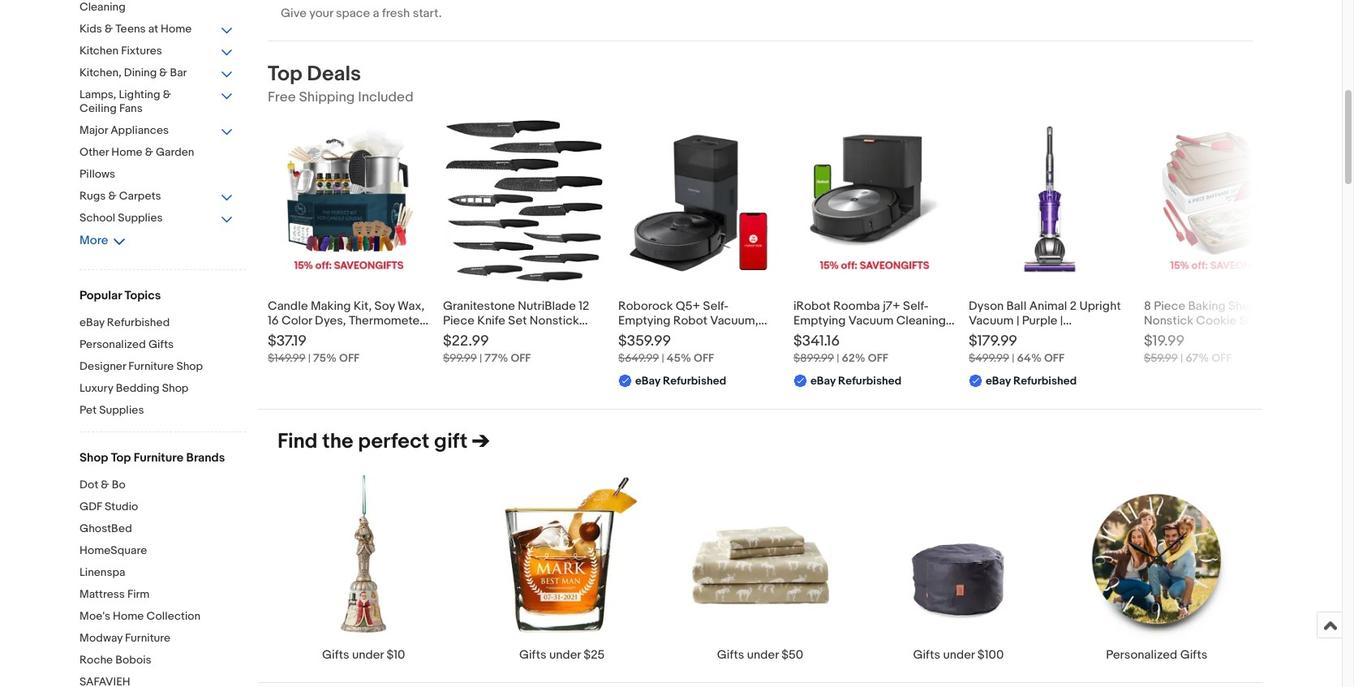 Task type: vqa. For each thing, say whether or not it's contained in the screenshot.
Over $35.00 link on the left of the page
no



Task type: locate. For each thing, give the bounding box(es) containing it.
gifts under $100
[[913, 647, 1004, 663]]

1 horizontal spatial nonstick
[[1144, 313, 1194, 329]]

melting
[[335, 328, 377, 344]]

under left $50
[[747, 647, 779, 663]]

0 vertical spatial personalized
[[80, 338, 146, 351]]

dyson ball animal 2 upright vacuum | purple | refurbished image
[[1015, 120, 1085, 283]]

more
[[80, 233, 108, 248]]

set right the knife at the left top of page
[[508, 313, 527, 329]]

1 vertical spatial personalized
[[1106, 647, 1178, 663]]

gifts under $50 link
[[661, 475, 860, 663]]

off for $341.16
[[868, 352, 888, 365]]

16
[[268, 313, 279, 329]]

$59.99 text field
[[1144, 352, 1178, 365]]

piece
[[1154, 299, 1186, 314], [443, 313, 475, 329]]

find the perfect gift ➔
[[278, 430, 490, 455]]

| left 2
[[1060, 313, 1063, 329]]

1 vertical spatial top
[[111, 450, 131, 466]]

supplies inside ebay refurbished personalized gifts designer furniture shop luxury bedding shop pet supplies
[[99, 403, 144, 417]]

set inside granitestone nutriblade 12 piece knife set nonstick high-grade stainless blades
[[508, 313, 527, 329]]

pan
[[1264, 299, 1284, 314]]

| left 45%
[[662, 352, 664, 365]]

list
[[258, 475, 1263, 682]]

wicks,
[[296, 328, 332, 344]]

off inside "$19.99 $59.99 | 67% off"
[[1212, 352, 1232, 365]]

supplies down carpets
[[118, 211, 163, 225]]

$100
[[978, 647, 1004, 663]]

& right 'rugs'
[[108, 189, 117, 203]]

1 off from the left
[[339, 352, 359, 365]]

dyes,
[[315, 313, 346, 329]]

luxury
[[80, 381, 113, 395]]

roche
[[80, 653, 113, 667]]

off right 64%
[[1044, 352, 1065, 365]]

2 nonstick from the left
[[1144, 313, 1194, 329]]

off right 77%
[[511, 352, 531, 365]]

off for $359.99
[[694, 352, 714, 365]]

off for $19.99
[[1212, 352, 1232, 365]]

2
[[1070, 299, 1077, 314]]

off inside $341.16 $899.99 | 62% off
[[868, 352, 888, 365]]

3 ebay refurbished from the left
[[986, 374, 1077, 388]]

1 horizontal spatial piece
[[1154, 299, 1186, 314]]

gifts
[[148, 338, 174, 351], [322, 647, 349, 663], [519, 647, 547, 663], [717, 647, 745, 663], [913, 647, 941, 663], [1180, 647, 1208, 663]]

$649.99
[[618, 352, 659, 365]]

2 vertical spatial home
[[113, 609, 144, 623]]

2 off from the left
[[511, 352, 531, 365]]

1 nonstick from the left
[[530, 313, 579, 329]]

supplies down bedding
[[99, 403, 144, 417]]

making
[[311, 299, 351, 314]]

off inside $37.19 $149.99 | 75% off
[[339, 352, 359, 365]]

ghostbed
[[80, 522, 132, 536]]

pillows
[[80, 167, 115, 181]]

home inside 'dot & bo gdf studio ghostbed homesquare linenspa mattress firm moe's home collection modway furniture roche bobois'
[[113, 609, 144, 623]]

1 ebay refurbished from the left
[[635, 374, 727, 388]]

4 off from the left
[[868, 352, 888, 365]]

| for $179.99
[[1012, 352, 1015, 365]]

gifts under $25 link
[[463, 475, 661, 663]]

$499.99
[[969, 352, 1010, 365]]

pot
[[379, 328, 398, 344]]

piece up $22.99
[[443, 313, 475, 329]]

off down the silicon
[[1212, 352, 1232, 365]]

modway furniture link
[[80, 631, 246, 647]]

| for $19.99
[[1181, 352, 1183, 365]]

refurbished inside dyson ball animal 2 upright vacuum | purple | refurbished
[[969, 328, 1037, 344]]

top inside top deals free shipping included
[[268, 62, 302, 87]]

| inside $37.19 $149.99 | 75% off
[[308, 352, 311, 365]]

wax,
[[398, 299, 425, 314]]

2 ebay refurbished from the left
[[811, 374, 902, 388]]

off inside $179.99 $499.99 | 64% off
[[1044, 352, 1065, 365]]

candle
[[268, 299, 308, 314]]

refurbished down the topics
[[107, 316, 170, 329]]

0 vertical spatial top
[[268, 62, 302, 87]]

ebay refurbished down 62% at the right
[[811, 374, 902, 388]]

0 vertical spatial personalized gifts link
[[80, 338, 246, 353]]

off for $179.99
[[1044, 352, 1065, 365]]

fixtures
[[121, 44, 162, 58]]

moe's home collection link
[[80, 609, 246, 625]]

0 horizontal spatial personalized
[[80, 338, 146, 351]]

shop top furniture brands
[[80, 450, 225, 466]]

list containing gifts under $10
[[258, 475, 1263, 682]]

set for $19.99
[[1287, 299, 1306, 314]]

under for $25
[[549, 647, 581, 663]]

ebay down the popular
[[80, 316, 104, 329]]

household supplies & cleaning kids & teens at home kitchen fixtures kitchen, dining & bar lamps, lighting & ceiling fans major appliances other home & garden pillows rugs & carpets school supplies
[[80, 0, 194, 225]]

$341.16 $899.99 | 62% off
[[794, 333, 888, 365]]

off inside "$22.99 $99.99 | 77% off"
[[511, 352, 531, 365]]

1 vertical spatial home
[[111, 145, 142, 159]]

furniture up luxury bedding shop link
[[128, 360, 174, 373]]

furniture up dot & bo "link"
[[134, 450, 184, 466]]

ebay refurbished for $341.16
[[811, 374, 902, 388]]

off for $37.19
[[339, 352, 359, 365]]

$22.99
[[443, 333, 489, 351]]

top up bo
[[111, 450, 131, 466]]

home down firm
[[113, 609, 144, 623]]

under for $10
[[352, 647, 384, 663]]

0 horizontal spatial nonstick
[[530, 313, 579, 329]]

ebay inside ebay refurbished personalized gifts designer furniture shop luxury bedding shop pet supplies
[[80, 316, 104, 329]]

gdf studio link
[[80, 500, 246, 515]]

shop up luxury bedding shop link
[[176, 360, 203, 373]]

refurbished up $499.99
[[969, 328, 1037, 344]]

and
[[1189, 328, 1209, 344]]

0 vertical spatial home
[[161, 22, 192, 36]]

1 horizontal spatial top
[[268, 62, 302, 87]]

home right at
[[161, 22, 192, 36]]

under left $10
[[352, 647, 384, 663]]

$359.99
[[618, 333, 671, 351]]

give your space a fresh start.
[[281, 6, 442, 21]]

off right 45%
[[694, 352, 714, 365]]

1 under from the left
[[352, 647, 384, 663]]

garden
[[156, 145, 194, 159]]

deals
[[307, 62, 361, 87]]

refurbished down 45%
[[663, 374, 727, 388]]

| left "purple"
[[1017, 313, 1020, 329]]

5 off from the left
[[1044, 352, 1065, 365]]

| for $341.16
[[837, 352, 840, 365]]

| inside "$19.99 $59.99 | 67% off"
[[1181, 352, 1183, 365]]

shop up dot
[[80, 450, 108, 466]]

bar
[[170, 66, 187, 80]]

0 horizontal spatial piece
[[443, 313, 475, 329]]

0 horizontal spatial top
[[111, 450, 131, 466]]

| inside $179.99 $499.99 | 64% off
[[1012, 352, 1015, 365]]

home
[[161, 22, 192, 36], [111, 145, 142, 159], [113, 609, 144, 623]]

nonstick inside the 8 piece baking sheet pan set nonstick cookie sheets spatula and silicon brushes
[[1144, 313, 1194, 329]]

1 horizontal spatial set
[[1287, 299, 1306, 314]]

furniture
[[128, 360, 174, 373], [134, 450, 184, 466], [125, 631, 170, 645]]

| inside "$22.99 $99.99 | 77% off"
[[480, 352, 482, 365]]

under
[[352, 647, 384, 663], [549, 647, 581, 663], [747, 647, 779, 663], [943, 647, 975, 663]]

| left 67%
[[1181, 352, 1183, 365]]

2 vertical spatial furniture
[[125, 631, 170, 645]]

| left 77%
[[480, 352, 482, 365]]

45%
[[667, 352, 691, 365]]

0 horizontal spatial set
[[508, 313, 527, 329]]

at
[[148, 22, 158, 36]]

personalized
[[80, 338, 146, 351], [1106, 647, 1178, 663]]

1 vertical spatial shop
[[162, 381, 189, 395]]

1 horizontal spatial personalized gifts link
[[1058, 475, 1256, 663]]

$149.99
[[268, 352, 306, 365]]

refurbished
[[107, 316, 170, 329], [969, 328, 1037, 344], [663, 374, 727, 388], [838, 374, 902, 388], [1014, 374, 1077, 388]]

granitestone nutriblade 12 piece knife set nonstick high-grade stainless blades
[[443, 299, 602, 344]]

&
[[185, 0, 194, 0], [105, 22, 113, 36], [159, 66, 168, 80], [163, 88, 171, 101], [145, 145, 153, 159], [108, 189, 117, 203], [101, 478, 109, 492]]

under left $100
[[943, 647, 975, 663]]

3 under from the left
[[747, 647, 779, 663]]

6 off from the left
[[1212, 352, 1232, 365]]

carpets
[[119, 189, 161, 203]]

4 under from the left
[[943, 647, 975, 663]]

soy
[[375, 299, 395, 314]]

ebay refurbished for $179.99
[[986, 374, 1077, 388]]

designer
[[80, 360, 126, 373]]

set
[[1287, 299, 1306, 314], [508, 313, 527, 329]]

home down appliances
[[111, 145, 142, 159]]

1 vertical spatial personalized gifts link
[[1058, 475, 1256, 663]]

8 piece baking sheet pan set nonstick cookie sheets spatula and silicon brushes image
[[1144, 120, 1307, 283]]

furniture inside ebay refurbished personalized gifts designer furniture shop luxury bedding shop pet supplies
[[128, 360, 174, 373]]

set for $22.99
[[508, 313, 527, 329]]

top up "free" at the top left of page
[[268, 62, 302, 87]]

under for $50
[[747, 647, 779, 663]]

give
[[281, 6, 307, 21]]

| inside '$359.99 $649.99 | 45% off'
[[662, 352, 664, 365]]

under for $100
[[943, 647, 975, 663]]

personalized inside ebay refurbished personalized gifts designer furniture shop luxury bedding shop pet supplies
[[80, 338, 146, 351]]

& up kids & teens at home dropdown button
[[185, 0, 194, 0]]

bo
[[112, 478, 126, 492]]

$649.99 text field
[[618, 352, 659, 365]]

2 vertical spatial supplies
[[99, 403, 144, 417]]

1 horizontal spatial personalized
[[1106, 647, 1178, 663]]

$359.99 $649.99 | 45% off
[[618, 333, 714, 365]]

luxury bedding shop link
[[80, 381, 246, 397]]

bedding
[[116, 381, 160, 395]]

sheet
[[1229, 299, 1261, 314]]

refurbished down 62% at the right
[[838, 374, 902, 388]]

2 under from the left
[[549, 647, 581, 663]]

$99.99 text field
[[443, 352, 477, 365]]

2 horizontal spatial ebay refurbished
[[986, 374, 1077, 388]]

off for $22.99
[[511, 352, 531, 365]]

firm
[[127, 588, 150, 601]]

supplies
[[138, 0, 183, 0], [118, 211, 163, 225], [99, 403, 144, 417]]

homesquare
[[80, 544, 147, 558]]

brushes
[[1252, 328, 1297, 344]]

off inside '$359.99 $649.99 | 45% off'
[[694, 352, 714, 365]]

0 vertical spatial supplies
[[138, 0, 183, 0]]

dot
[[80, 478, 98, 492]]

| left 64%
[[1012, 352, 1015, 365]]

under left $25 at the left bottom of page
[[549, 647, 581, 663]]

teens
[[115, 22, 146, 36]]

major appliances button
[[80, 123, 234, 139]]

moe's
[[80, 609, 110, 623]]

personalized gifts
[[1106, 647, 1208, 663]]

ebay for $341.16
[[811, 374, 836, 388]]

roche bobois link
[[80, 653, 246, 669]]

dining
[[124, 66, 157, 80]]

lamps,
[[80, 88, 116, 101]]

3 off from the left
[[694, 352, 714, 365]]

set inside the 8 piece baking sheet pan set nonstick cookie sheets spatula and silicon brushes
[[1287, 299, 1306, 314]]

furniture down moe's home collection link
[[125, 631, 170, 645]]

0 vertical spatial furniture
[[128, 360, 174, 373]]

free
[[268, 89, 296, 106]]

set right 'pan'
[[1287, 299, 1306, 314]]

| left 75%
[[308, 352, 311, 365]]

1 horizontal spatial ebay refurbished
[[811, 374, 902, 388]]

ebay down $499.99
[[986, 374, 1011, 388]]

refurbished for $359.99
[[663, 374, 727, 388]]

top
[[268, 62, 302, 87], [111, 450, 131, 466]]

$499.99 text field
[[969, 352, 1010, 365]]

ebay refurbished down 64%
[[986, 374, 1077, 388]]

popular
[[80, 288, 122, 304]]

shop down designer furniture shop link
[[162, 381, 189, 395]]

ebay down $899.99
[[811, 374, 836, 388]]

ebay refurbished down 45%
[[635, 374, 727, 388]]

baking
[[1189, 299, 1226, 314]]

off down melting
[[339, 352, 359, 365]]

& left bo
[[101, 478, 109, 492]]

nonstick inside granitestone nutriblade 12 piece knife set nonstick high-grade stainless blades
[[530, 313, 579, 329]]

➔
[[472, 430, 490, 455]]

color
[[282, 313, 312, 329]]

ebay down $649.99 'text field'
[[635, 374, 661, 388]]

& left bar
[[159, 66, 168, 80]]

0 horizontal spatial ebay refurbished
[[635, 374, 727, 388]]

other
[[80, 145, 109, 159]]

refurbished down 64%
[[1014, 374, 1077, 388]]

piece right "8"
[[1154, 299, 1186, 314]]

off right 62% at the right
[[868, 352, 888, 365]]

dot & bo gdf studio ghostbed homesquare linenspa mattress firm moe's home collection modway furniture roche bobois
[[80, 478, 201, 667]]

| inside $341.16 $899.99 | 62% off
[[837, 352, 840, 365]]

ebay refurbished link
[[80, 316, 246, 331]]

| left 62% at the right
[[837, 352, 840, 365]]

supplies up at
[[138, 0, 183, 0]]

kitchen,
[[80, 66, 121, 80]]



Task type: describe. For each thing, give the bounding box(es) containing it.
nonstick for $19.99
[[1144, 313, 1194, 329]]

granitestone nutriblade 12 piece knife set nonstick high-grade stainless blades image
[[445, 120, 603, 283]]

8
[[1144, 299, 1152, 314]]

popular topics
[[80, 288, 161, 304]]

$179.99 $499.99 | 64% off
[[969, 333, 1065, 365]]

gifts under $50
[[717, 647, 804, 663]]

lamps, lighting & ceiling fans button
[[80, 88, 234, 117]]

candle making kit, soy wax, 16 color dyes, thermometer, tins, wicks, melting pot image
[[268, 120, 430, 283]]

$25
[[584, 647, 605, 663]]

irobot roomba j7+ self-emptying vacuum cleaning robot - certified refurbished! image
[[794, 120, 956, 283]]

cleaning
[[80, 0, 126, 14]]

refurbished inside ebay refurbished personalized gifts designer furniture shop luxury bedding shop pet supplies
[[107, 316, 170, 329]]

included
[[358, 89, 414, 106]]

candle making kit, soy wax, 16 color dyes, thermometer, tins, wicks, melting pot
[[268, 299, 426, 344]]

& right kids
[[105, 22, 113, 36]]

$50
[[782, 647, 804, 663]]

| for $22.99
[[480, 352, 482, 365]]

kids & teens at home button
[[80, 22, 234, 37]]

ball
[[1007, 299, 1027, 314]]

gifts for gifts under $10
[[322, 647, 349, 663]]

school supplies button
[[80, 211, 234, 226]]

$19.99 $59.99 | 67% off
[[1144, 333, 1232, 365]]

$899.99
[[794, 352, 834, 365]]

gifts for gifts under $50
[[717, 647, 745, 663]]

$19.99
[[1144, 333, 1185, 351]]

$179.99
[[969, 333, 1018, 351]]

fresh
[[382, 6, 410, 21]]

your
[[309, 6, 333, 21]]

2 vertical spatial shop
[[80, 450, 108, 466]]

piece inside the 8 piece baking sheet pan set nonstick cookie sheets spatula and silicon brushes
[[1154, 299, 1186, 314]]

major
[[80, 123, 108, 137]]

$149.99 text field
[[268, 352, 306, 365]]

knife
[[477, 313, 506, 329]]

collection
[[146, 609, 201, 623]]

upright
[[1080, 299, 1121, 314]]

gifts inside ebay refurbished personalized gifts designer furniture shop luxury bedding shop pet supplies
[[148, 338, 174, 351]]

modway
[[80, 631, 122, 645]]

1 vertical spatial supplies
[[118, 211, 163, 225]]

furniture inside 'dot & bo gdf studio ghostbed homesquare linenspa mattress firm moe's home collection modway furniture roche bobois'
[[125, 631, 170, 645]]

pillows link
[[80, 167, 234, 183]]

gifts under $10 link
[[265, 475, 463, 663]]

& inside 'dot & bo gdf studio ghostbed homesquare linenspa mattress firm moe's home collection modway furniture roche bobois'
[[101, 478, 109, 492]]

silicon
[[1212, 328, 1249, 344]]

& down kitchen, dining & bar dropdown button
[[163, 88, 171, 101]]

cookie
[[1196, 313, 1237, 329]]

linenspa
[[80, 566, 125, 579]]

67%
[[1186, 352, 1209, 365]]

household
[[80, 0, 135, 0]]

| for $37.19
[[308, 352, 311, 365]]

gdf
[[80, 500, 102, 514]]

studio
[[105, 500, 138, 514]]

topics
[[125, 288, 161, 304]]

piece inside granitestone nutriblade 12 piece knife set nonstick high-grade stainless blades
[[443, 313, 475, 329]]

$37.19
[[268, 333, 307, 351]]

purple
[[1022, 313, 1058, 329]]

vacuum
[[969, 313, 1014, 329]]

mattress firm link
[[80, 588, 246, 603]]

high-
[[443, 328, 474, 344]]

Give your space a fresh start. text field
[[268, 0, 1253, 41]]

thermometer,
[[349, 313, 426, 329]]

ebay refurbished for $359.99
[[635, 374, 727, 388]]

pet
[[80, 403, 97, 417]]

1 vertical spatial furniture
[[134, 450, 184, 466]]

| for $359.99
[[662, 352, 664, 365]]

gift
[[434, 430, 468, 455]]

0 horizontal spatial personalized gifts link
[[80, 338, 246, 353]]

stainless
[[512, 328, 561, 344]]

roborock q5+ self-emptying robot vacuum, 2700pa suction - certified refurbished image
[[618, 120, 781, 283]]

sheets
[[1240, 313, 1278, 329]]

$899.99 text field
[[794, 352, 834, 365]]

dyson
[[969, 299, 1004, 314]]

0 vertical spatial shop
[[176, 360, 203, 373]]

household supplies & cleaning button
[[80, 0, 234, 15]]

gifts for gifts under $100
[[913, 647, 941, 663]]

perfect
[[358, 430, 429, 455]]

8 piece baking sheet pan set nonstick cookie sheets spatula and silicon brushes
[[1144, 299, 1306, 344]]

ceiling
[[80, 101, 117, 115]]

nonstick for $22.99
[[530, 313, 579, 329]]

75%
[[313, 352, 337, 365]]

lighting
[[119, 88, 160, 101]]

ebay for $359.99
[[635, 374, 661, 388]]

ebay refurbished personalized gifts designer furniture shop luxury bedding shop pet supplies
[[80, 316, 203, 417]]

bobois
[[115, 653, 151, 667]]

kids
[[80, 22, 102, 36]]

$37.19 $149.99 | 75% off
[[268, 333, 359, 365]]

gifts for gifts under $25
[[519, 647, 547, 663]]

school
[[80, 211, 115, 225]]

designer furniture shop link
[[80, 360, 246, 375]]

refurbished for $341.16
[[838, 374, 902, 388]]

ebay for $179.99
[[986, 374, 1011, 388]]

$10
[[387, 647, 405, 663]]

& down major appliances dropdown button
[[145, 145, 153, 159]]

kitchen fixtures button
[[80, 44, 234, 59]]

dot & bo link
[[80, 478, 246, 493]]

$59.99
[[1144, 352, 1178, 365]]

refurbished for $179.99
[[1014, 374, 1077, 388]]

ghostbed link
[[80, 522, 246, 537]]

77%
[[485, 352, 508, 365]]



